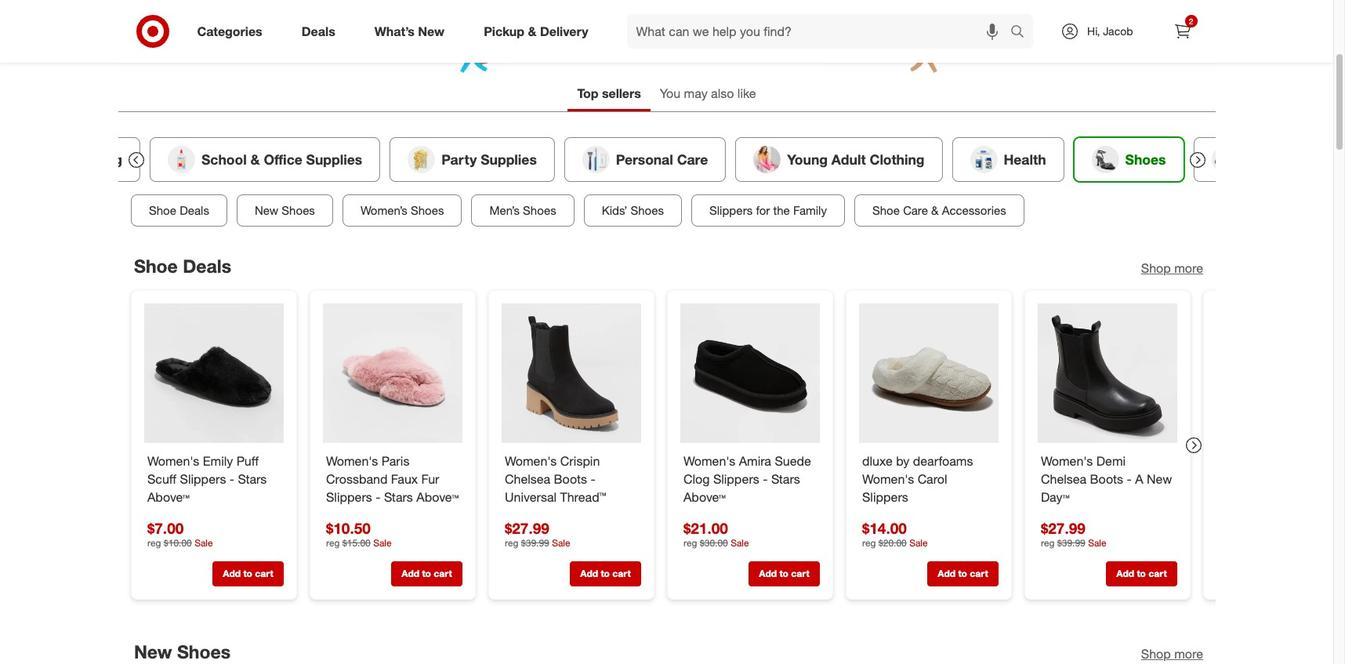 Task type: locate. For each thing, give the bounding box(es) containing it.
women's up scuff on the left of page
[[147, 453, 199, 469]]

women's inside women's demi chelsea boots - a new day™
[[1041, 453, 1093, 469]]

4 add to cart button from the left
[[749, 561, 820, 587]]

above™ inside women's paris crossband faux fur slippers - stars above™
[[416, 489, 459, 505]]

5 to from the left
[[958, 568, 967, 579]]

deals down shoe deals button
[[183, 255, 231, 277]]

slippers for the family button
[[691, 194, 845, 227]]

men's shoes
[[489, 203, 556, 218]]

more for shoe deals
[[1175, 260, 1204, 276]]

5 add to cart from the left
[[938, 568, 988, 579]]

shop for deals
[[1141, 260, 1171, 276]]

0 vertical spatial care
[[677, 151, 708, 168]]

1 horizontal spatial stars
[[384, 489, 413, 505]]

you may also like
[[660, 85, 757, 101]]

sale inside $7.00 reg $10.00 sale
[[194, 537, 213, 549]]

& left office
[[250, 151, 260, 168]]

2 $27.99 from the left
[[1041, 519, 1086, 537]]

1 sale from the left
[[194, 537, 213, 549]]

boots for demi
[[1090, 471, 1124, 487]]

women's inside women's paris crossband faux fur slippers - stars above™
[[326, 453, 378, 469]]

shoes for new shoes 'button'
[[281, 203, 315, 218]]

2 chelsea from the left
[[1041, 471, 1087, 487]]

care right personal
[[677, 151, 708, 168]]

stars down faux
[[384, 489, 413, 505]]

search button
[[1004, 14, 1042, 52]]

chelsea up day™
[[1041, 471, 1087, 487]]

shop more
[[1141, 260, 1204, 276], [1141, 646, 1204, 662]]

reg down $14.00
[[862, 537, 876, 549]]

women's inside women's emily puff scuff slippers - stars above™
[[147, 453, 199, 469]]

- inside women's crispin chelsea boots - universal thread™
[[591, 471, 596, 487]]

1 to from the left
[[243, 568, 252, 579]]

1 cart from the left
[[255, 568, 273, 579]]

0 horizontal spatial supplies
[[306, 151, 362, 168]]

sale right $30.00
[[731, 537, 749, 549]]

slippers down crossband
[[326, 489, 372, 505]]

3 above™ from the left
[[684, 489, 726, 505]]

slippers down emily at the bottom of page
[[180, 471, 226, 487]]

3 cart from the left
[[612, 568, 631, 579]]

sellers
[[602, 85, 641, 101]]

6 to from the left
[[1137, 568, 1146, 579]]

shoe deals
[[149, 203, 209, 218], [134, 255, 231, 277]]

1 vertical spatial care
[[903, 203, 928, 218]]

supplies right office
[[306, 151, 362, 168]]

a
[[1135, 471, 1144, 487]]

chelsea inside women's demi chelsea boots - a new day™
[[1041, 471, 1087, 487]]

2 cart from the left
[[434, 568, 452, 579]]

2 sale from the left
[[373, 537, 391, 549]]

2 boots from the left
[[1090, 471, 1124, 487]]

also
[[711, 85, 734, 101]]

more
[[1175, 260, 1204, 276], [1175, 646, 1204, 662]]

0 vertical spatial shop
[[1141, 260, 1171, 276]]

you may also like link
[[651, 78, 766, 111]]

above™ for $7.00
[[147, 489, 189, 505]]

5 sale from the left
[[910, 537, 928, 549]]

boots down demi
[[1090, 471, 1124, 487]]

$39.99 for women's crispin chelsea boots - universal thread™
[[521, 537, 549, 549]]

crispin
[[560, 453, 600, 469]]

1 shop from the top
[[1141, 260, 1171, 276]]

0 horizontal spatial $27.99
[[505, 519, 549, 537]]

chelsea up "universal"
[[505, 471, 550, 487]]

reg inside $10.50 reg $15.00 sale
[[326, 537, 340, 549]]

women's up "universal"
[[505, 453, 557, 469]]

2 add to cart button from the left
[[391, 561, 462, 587]]

above™
[[147, 489, 189, 505], [416, 489, 459, 505], [684, 489, 726, 505]]

boots inside women's crispin chelsea boots - universal thread™
[[554, 471, 587, 487]]

jacob
[[1104, 24, 1134, 38]]

6 add to cart from the left
[[1117, 568, 1167, 579]]

add to cart for women's demi chelsea boots - a new day™
[[1117, 568, 1167, 579]]

sports & outdo button
[[1194, 137, 1346, 182]]

0 vertical spatial deals
[[302, 23, 335, 39]]

3 reg from the left
[[505, 537, 518, 549]]

reg
[[147, 537, 161, 549], [326, 537, 340, 549], [505, 537, 518, 549], [684, 537, 697, 549], [862, 537, 876, 549], [1041, 537, 1055, 549]]

0 vertical spatial shoe deals
[[149, 203, 209, 218]]

1 above™ from the left
[[147, 489, 189, 505]]

1 add to cart button from the left
[[212, 561, 284, 587]]

1 horizontal spatial boots
[[1090, 471, 1124, 487]]

sale inside $10.50 reg $15.00 sale
[[373, 537, 391, 549]]

personal care button
[[564, 137, 726, 182]]

emily
[[203, 453, 233, 469]]

1 horizontal spatial chelsea
[[1041, 471, 1087, 487]]

women's up crossband
[[326, 453, 378, 469]]

2 above™ from the left
[[416, 489, 459, 505]]

$27.99 down day™
[[1041, 519, 1086, 537]]

4 add from the left
[[759, 568, 777, 579]]

school & office supplies
[[201, 151, 362, 168]]

women's demi chelsea boots - a new day™ image
[[1038, 303, 1178, 443], [1038, 303, 1178, 443]]

day™
[[1041, 489, 1070, 505]]

cart for women's emily puff scuff slippers - stars above™
[[255, 568, 273, 579]]

kitchen & dining
[[13, 151, 122, 168]]

3 add to cart button from the left
[[570, 561, 641, 587]]

dluxe by dearfoams women's carol slippers link
[[862, 452, 996, 506]]

0 vertical spatial more
[[1175, 260, 1204, 276]]

above™ down clog
[[684, 489, 726, 505]]

0 vertical spatial shop more button
[[1141, 259, 1204, 277]]

1 shop more from the top
[[1141, 260, 1204, 276]]

deals inside button
[[179, 203, 209, 218]]

$27.99 down "universal"
[[505, 519, 549, 537]]

men's
[[489, 203, 520, 218]]

above™ inside women's emily puff scuff slippers - stars above™
[[147, 489, 189, 505]]

0 horizontal spatial above™
[[147, 489, 189, 505]]

add to cart for women's amira suede clog slippers - stars above™
[[759, 568, 810, 579]]

sale right the $10.00
[[194, 537, 213, 549]]

stars down suede
[[771, 471, 800, 487]]

1 boots from the left
[[554, 471, 587, 487]]

women's amira suede clog slippers - stars above™ link
[[684, 452, 817, 506]]

1 $27.99 reg $39.99 sale from the left
[[505, 519, 570, 549]]

puff
[[236, 453, 258, 469]]

& left dining
[[67, 151, 76, 168]]

slippers inside women's emily puff scuff slippers - stars above™
[[180, 471, 226, 487]]

supplies
[[306, 151, 362, 168], [481, 151, 537, 168]]

1 horizontal spatial supplies
[[481, 151, 537, 168]]

sale down women's demi chelsea boots - a new day™ link
[[1088, 537, 1107, 549]]

6 add to cart button from the left
[[1106, 561, 1178, 587]]

1 vertical spatial shop more button
[[1141, 645, 1204, 663]]

chelsea inside women's crispin chelsea boots - universal thread™
[[505, 471, 550, 487]]

1 $27.99 from the left
[[505, 519, 549, 537]]

slippers up $14.00
[[862, 489, 909, 505]]

reg down $21.00
[[684, 537, 697, 549]]

0 horizontal spatial chelsea
[[505, 471, 550, 487]]

sale for women's paris crossband faux fur slippers - stars above™
[[373, 537, 391, 549]]

sale right the $15.00
[[373, 537, 391, 549]]

$39.99
[[521, 537, 549, 549], [1058, 537, 1086, 549]]

$39.99 down "universal"
[[521, 537, 549, 549]]

add for women's paris crossband faux fur slippers - stars above™
[[401, 568, 419, 579]]

supplies right party
[[481, 151, 537, 168]]

$27.99
[[505, 519, 549, 537], [1041, 519, 1086, 537]]

1 vertical spatial shoe deals
[[134, 255, 231, 277]]

deals left 'what's'
[[302, 23, 335, 39]]

0 horizontal spatial $39.99
[[521, 537, 549, 549]]

women's emily puff scuff slippers - stars above™ image
[[144, 303, 284, 443], [144, 303, 284, 443]]

add to cart for women's crispin chelsea boots - universal thread™
[[580, 568, 631, 579]]

6 cart from the left
[[1149, 568, 1167, 579]]

women's up clog
[[684, 453, 735, 469]]

1 chelsea from the left
[[505, 471, 550, 487]]

1 vertical spatial shop
[[1141, 646, 1171, 662]]

scuff
[[147, 471, 176, 487]]

$27.99 reg $39.99 sale down day™
[[1041, 519, 1107, 549]]

- inside women's paris crossband faux fur slippers - stars above™
[[376, 489, 380, 505]]

hi,
[[1088, 24, 1101, 38]]

2 vertical spatial deals
[[183, 255, 231, 277]]

school
[[201, 151, 246, 168]]

2 shop more button from the top
[[1141, 645, 1204, 663]]

above™ down fur
[[416, 489, 459, 505]]

$14.00 reg $20.00 sale
[[862, 519, 928, 549]]

sale inside the $21.00 reg $30.00 sale
[[731, 537, 749, 549]]

reg down day™
[[1041, 537, 1055, 549]]

- left a
[[1127, 471, 1132, 487]]

dining
[[80, 151, 122, 168]]

1 shop more button from the top
[[1141, 259, 1204, 277]]

0 vertical spatial shop more
[[1141, 260, 1204, 276]]

sale for women's crispin chelsea boots - universal thread™
[[552, 537, 570, 549]]

reg for women's paris crossband faux fur slippers - stars above™
[[326, 537, 340, 549]]

$27.99 reg $39.99 sale down "universal"
[[505, 519, 570, 549]]

& for pickup
[[528, 23, 537, 39]]

5 reg from the left
[[862, 537, 876, 549]]

reg down $10.50
[[326, 537, 340, 549]]

care down 'clothing'
[[903, 203, 928, 218]]

- down emily at the bottom of page
[[229, 471, 234, 487]]

women's inside 'women's amira suede clog slippers - stars above™'
[[684, 453, 735, 469]]

0 horizontal spatial care
[[677, 151, 708, 168]]

2 to from the left
[[422, 568, 431, 579]]

boots down crispin
[[554, 471, 587, 487]]

sale
[[194, 537, 213, 549], [373, 537, 391, 549], [552, 537, 570, 549], [731, 537, 749, 549], [910, 537, 928, 549], [1088, 537, 1107, 549]]

1 vertical spatial shop more
[[1141, 646, 1204, 662]]

reg for dluxe by dearfoams women's carol slippers
[[862, 537, 876, 549]]

& right pickup
[[528, 23, 537, 39]]

1 add from the left
[[223, 568, 240, 579]]

1 horizontal spatial $27.99
[[1041, 519, 1086, 537]]

2 reg from the left
[[326, 537, 340, 549]]

women's crispin chelsea boots - universal thread™ link
[[505, 452, 638, 506]]

women's crispin chelsea boots - universal thread™ image
[[502, 303, 641, 443], [502, 303, 641, 443]]

3 add to cart from the left
[[580, 568, 631, 579]]

3 to from the left
[[601, 568, 610, 579]]

$39.99 down day™
[[1058, 537, 1086, 549]]

$20.00
[[879, 537, 907, 549]]

shoe for shoe deals button
[[149, 203, 176, 218]]

6 reg from the left
[[1041, 537, 1055, 549]]

add to cart button
[[212, 561, 284, 587], [391, 561, 462, 587], [570, 561, 641, 587], [749, 561, 820, 587], [927, 561, 999, 587], [1106, 561, 1178, 587]]

supplies inside school & office supplies button
[[306, 151, 362, 168]]

reg inside $7.00 reg $10.00 sale
[[147, 537, 161, 549]]

0 horizontal spatial new shoes
[[134, 641, 230, 663]]

boots inside women's demi chelsea boots - a new day™
[[1090, 471, 1124, 487]]

shoes for women's shoes button
[[411, 203, 444, 218]]

&
[[528, 23, 537, 39], [67, 151, 76, 168], [250, 151, 260, 168], [1293, 151, 1302, 168], [931, 203, 939, 218]]

4 add to cart from the left
[[759, 568, 810, 579]]

shop more for new shoes
[[1141, 646, 1204, 662]]

stars inside 'women's amira suede clog slippers - stars above™'
[[771, 471, 800, 487]]

slippers left for on the right top of page
[[709, 203, 753, 218]]

3 sale from the left
[[552, 537, 570, 549]]

1 add to cart from the left
[[223, 568, 273, 579]]

clothing
[[870, 151, 925, 168]]

pickup
[[484, 23, 525, 39]]

sale for women's emily puff scuff slippers - stars above™
[[194, 537, 213, 549]]

women's inside women's crispin chelsea boots - universal thread™
[[505, 453, 557, 469]]

$39.99 for women's demi chelsea boots - a new day™
[[1058, 537, 1086, 549]]

3 add from the left
[[580, 568, 598, 579]]

stars inside women's emily puff scuff slippers - stars above™
[[238, 471, 267, 487]]

reg inside the $21.00 reg $30.00 sale
[[684, 537, 697, 549]]

1 horizontal spatial above™
[[416, 489, 459, 505]]

women's
[[147, 453, 199, 469], [326, 453, 378, 469], [505, 453, 557, 469], [684, 453, 735, 469], [1041, 453, 1093, 469], [862, 471, 914, 487]]

2 horizontal spatial stars
[[771, 471, 800, 487]]

0 horizontal spatial boots
[[554, 471, 587, 487]]

sale down the "thread™"
[[552, 537, 570, 549]]

new shoes
[[254, 203, 315, 218], [134, 641, 230, 663]]

women's down the dluxe
[[862, 471, 914, 487]]

add
[[223, 568, 240, 579], [401, 568, 419, 579], [580, 568, 598, 579], [759, 568, 777, 579], [938, 568, 956, 579], [1117, 568, 1135, 579]]

deals down school
[[179, 203, 209, 218]]

women's amira suede clog slippers - stars above™ image
[[680, 303, 820, 443], [680, 303, 820, 443]]

add for women's amira suede clog slippers - stars above™
[[759, 568, 777, 579]]

2 link
[[1166, 14, 1200, 49]]

deals
[[302, 23, 335, 39], [179, 203, 209, 218], [183, 255, 231, 277]]

kids'
[[602, 203, 627, 218]]

above™ inside 'women's amira suede clog slippers - stars above™'
[[684, 489, 726, 505]]

2 more from the top
[[1175, 646, 1204, 662]]

1 horizontal spatial $27.99 reg $39.99 sale
[[1041, 519, 1107, 549]]

4 cart from the left
[[791, 568, 810, 579]]

what's new link
[[361, 14, 464, 49]]

shoes button
[[1074, 137, 1184, 182]]

reg down "universal"
[[505, 537, 518, 549]]

women's for women's demi chelsea boots - a new day™
[[1041, 453, 1093, 469]]

stars for $7.00
[[238, 471, 267, 487]]

women's inside dluxe by dearfoams women's carol slippers
[[862, 471, 914, 487]]

1 horizontal spatial $39.99
[[1058, 537, 1086, 549]]

add to cart for women's emily puff scuff slippers - stars above™
[[223, 568, 273, 579]]

4 to from the left
[[780, 568, 789, 579]]

1 horizontal spatial new shoes
[[254, 203, 315, 218]]

young
[[787, 151, 828, 168]]

1 supplies from the left
[[306, 151, 362, 168]]

0 vertical spatial new shoes
[[254, 203, 315, 218]]

reg for women's amira suede clog slippers - stars above™
[[684, 537, 697, 549]]

- down the amira
[[763, 471, 768, 487]]

what's new
[[375, 23, 445, 39]]

1 vertical spatial more
[[1175, 646, 1204, 662]]

reg down $7.00
[[147, 537, 161, 549]]

more for new shoes
[[1175, 646, 1204, 662]]

1 more from the top
[[1175, 260, 1204, 276]]

categories link
[[184, 14, 282, 49]]

1 reg from the left
[[147, 537, 161, 549]]

add for women's demi chelsea boots - a new day™
[[1117, 568, 1135, 579]]

reg inside $14.00 reg $20.00 sale
[[862, 537, 876, 549]]

may
[[684, 85, 708, 101]]

6 sale from the left
[[1088, 537, 1107, 549]]

women's for women's crispin chelsea boots - universal thread™
[[505, 453, 557, 469]]

dluxe by dearfoams women's carol slippers image
[[859, 303, 999, 443], [859, 303, 999, 443]]

women's up day™
[[1041, 453, 1093, 469]]

2 add from the left
[[401, 568, 419, 579]]

above™ down scuff on the left of page
[[147, 489, 189, 505]]

2
[[1190, 16, 1194, 26]]

new
[[418, 23, 445, 39], [254, 203, 278, 218], [1147, 471, 1172, 487], [134, 641, 172, 663]]

sale for dluxe by dearfoams women's carol slippers
[[910, 537, 928, 549]]

1 $39.99 from the left
[[521, 537, 549, 549]]

1 horizontal spatial care
[[903, 203, 928, 218]]

sale right $20.00
[[910, 537, 928, 549]]

add to cart
[[223, 568, 273, 579], [401, 568, 452, 579], [580, 568, 631, 579], [759, 568, 810, 579], [938, 568, 988, 579], [1117, 568, 1167, 579]]

6 add from the left
[[1117, 568, 1135, 579]]

2 horizontal spatial above™
[[684, 489, 726, 505]]

shoe deals down shoe deals button
[[134, 255, 231, 277]]

& left accessories
[[931, 203, 939, 218]]

& inside 'link'
[[528, 23, 537, 39]]

above™ for $21.00
[[684, 489, 726, 505]]

chelsea
[[505, 471, 550, 487], [1041, 471, 1087, 487]]

shop for shoes
[[1141, 646, 1171, 662]]

women's demi chelsea boots - a new day™
[[1041, 453, 1172, 505]]

5 cart from the left
[[970, 568, 988, 579]]

1 vertical spatial deals
[[179, 203, 209, 218]]

deals link
[[288, 14, 355, 49]]

stars down puff
[[238, 471, 267, 487]]

$27.99 reg $39.99 sale for women's crispin chelsea boots - universal thread™
[[505, 519, 570, 549]]

pickup & delivery link
[[471, 14, 608, 49]]

& left outdo
[[1293, 151, 1302, 168]]

$27.99 reg $39.99 sale for women's demi chelsea boots - a new day™
[[1041, 519, 1107, 549]]

0 horizontal spatial $27.99 reg $39.99 sale
[[505, 519, 570, 549]]

accessories
[[942, 203, 1006, 218]]

demi
[[1097, 453, 1126, 469]]

women's crispin chelsea boots - universal thread™
[[505, 453, 606, 505]]

women's paris crossband faux fur slippers - stars above™ image
[[323, 303, 462, 443], [323, 303, 462, 443]]

slippers down the amira
[[713, 471, 759, 487]]

chelsea for crispin
[[505, 471, 550, 487]]

kitchen & dining button
[[0, 137, 140, 182]]

0 horizontal spatial stars
[[238, 471, 267, 487]]

shoes
[[1126, 151, 1166, 168], [281, 203, 315, 218], [411, 203, 444, 218], [523, 203, 556, 218], [631, 203, 664, 218], [177, 641, 230, 663]]

- down crossband
[[376, 489, 380, 505]]

4 sale from the left
[[731, 537, 749, 549]]

1 vertical spatial new shoes
[[134, 641, 230, 663]]

sale inside $14.00 reg $20.00 sale
[[910, 537, 928, 549]]

2 add to cart from the left
[[401, 568, 452, 579]]

$30.00
[[700, 537, 728, 549]]

- up the "thread™"
[[591, 471, 596, 487]]

2 supplies from the left
[[481, 151, 537, 168]]

2 $39.99 from the left
[[1058, 537, 1086, 549]]

cart for women's amira suede clog slippers - stars above™
[[791, 568, 810, 579]]

5 add to cart button from the left
[[927, 561, 999, 587]]

shoe deals down school
[[149, 203, 209, 218]]

women's for women's amira suede clog slippers - stars above™
[[684, 453, 735, 469]]

add to cart button for women's crispin chelsea boots - universal thread™
[[570, 561, 641, 587]]

shoes for men's shoes 'button'
[[523, 203, 556, 218]]

2 shop more from the top
[[1141, 646, 1204, 662]]

shop more button for new shoes
[[1141, 645, 1204, 663]]

4 reg from the left
[[684, 537, 697, 549]]

new inside women's demi chelsea boots - a new day™
[[1147, 471, 1172, 487]]

5 add from the left
[[938, 568, 956, 579]]

to for women's emily puff scuff slippers - stars above™
[[243, 568, 252, 579]]

2 shop from the top
[[1141, 646, 1171, 662]]

2 $27.99 reg $39.99 sale from the left
[[1041, 519, 1107, 549]]



Task type: describe. For each thing, give the bounding box(es) containing it.
dluxe
[[862, 453, 893, 469]]

amira
[[739, 453, 771, 469]]

young adult clothing
[[787, 151, 925, 168]]

pickup & delivery
[[484, 23, 589, 39]]

women's for women's emily puff scuff slippers - stars above™
[[147, 453, 199, 469]]

shop more button for shoe deals
[[1141, 259, 1204, 277]]

care for personal
[[677, 151, 708, 168]]

health
[[1004, 151, 1046, 168]]

$14.00
[[862, 519, 907, 537]]

top
[[578, 85, 599, 101]]

carol
[[918, 471, 947, 487]]

slippers inside dluxe by dearfoams women's carol slippers
[[862, 489, 909, 505]]

- inside 'women's amira suede clog slippers - stars above™'
[[763, 471, 768, 487]]

shoe for shoe care & accessories button
[[872, 203, 900, 218]]

new inside 'button'
[[254, 203, 278, 218]]

$15.00
[[342, 537, 370, 549]]

women's paris crossband faux fur slippers - stars above™
[[326, 453, 459, 505]]

party
[[441, 151, 477, 168]]

stars inside women's paris crossband faux fur slippers - stars above™
[[384, 489, 413, 505]]

suede
[[775, 453, 811, 469]]

outdo
[[1306, 151, 1346, 168]]

new shoes button
[[236, 194, 333, 227]]

shoe deals inside button
[[149, 203, 209, 218]]

paris
[[381, 453, 409, 469]]

What can we help you find? suggestions appear below search field
[[627, 14, 1015, 49]]

add to cart button for women's emily puff scuff slippers - stars above™
[[212, 561, 284, 587]]

stars for $21.00
[[771, 471, 800, 487]]

personal
[[616, 151, 673, 168]]

crossband
[[326, 471, 387, 487]]

sale for women's amira suede clog slippers - stars above™
[[731, 537, 749, 549]]

women's demi chelsea boots - a new day™ link
[[1041, 452, 1174, 506]]

fur
[[421, 471, 439, 487]]

chelsea for demi
[[1041, 471, 1087, 487]]

& for school
[[250, 151, 260, 168]]

$7.00
[[147, 519, 183, 537]]

women's for women's paris crossband faux fur slippers - stars above™
[[326, 453, 378, 469]]

shop more for shoe deals
[[1141, 260, 1204, 276]]

cart for women's crispin chelsea boots - universal thread™
[[612, 568, 631, 579]]

shoes for kids' shoes button
[[631, 203, 664, 218]]

shoe deals button
[[131, 194, 227, 227]]

party supplies
[[441, 151, 537, 168]]

you
[[660, 85, 681, 101]]

reg for women's emily puff scuff slippers - stars above™
[[147, 537, 161, 549]]

care for shoe
[[903, 203, 928, 218]]

sports
[[1245, 151, 1289, 168]]

personal care
[[616, 151, 708, 168]]

to for women's paris crossband faux fur slippers - stars above™
[[422, 568, 431, 579]]

- inside women's demi chelsea boots - a new day™
[[1127, 471, 1132, 487]]

young adult clothing button
[[736, 137, 943, 182]]

women's shoes button
[[342, 194, 462, 227]]

add to cart for women's paris crossband faux fur slippers - stars above™
[[401, 568, 452, 579]]

$21.00 reg $30.00 sale
[[684, 519, 749, 549]]

sports & outdo
[[1245, 151, 1346, 168]]

reg for women's crispin chelsea boots - universal thread™
[[505, 537, 518, 549]]

$21.00
[[684, 519, 728, 537]]

add for women's crispin chelsea boots - universal thread™
[[580, 568, 598, 579]]

slippers inside women's paris crossband faux fur slippers - stars above™
[[326, 489, 372, 505]]

add to cart button for dluxe by dearfoams women's carol slippers
[[927, 561, 999, 587]]

$27.99 for women's crispin chelsea boots - universal thread™
[[505, 519, 549, 537]]

cart for women's demi chelsea boots - a new day™
[[1149, 568, 1167, 579]]

cart for women's paris crossband faux fur slippers - stars above™
[[434, 568, 452, 579]]

add for women's emily puff scuff slippers - stars above™
[[223, 568, 240, 579]]

to for dluxe by dearfoams women's carol slippers
[[958, 568, 967, 579]]

to for women's crispin chelsea boots - universal thread™
[[601, 568, 610, 579]]

kitchen
[[13, 151, 63, 168]]

slippers inside button
[[709, 203, 753, 218]]

reg for women's demi chelsea boots - a new day™
[[1041, 537, 1055, 549]]

$10.50
[[326, 519, 370, 537]]

categories
[[197, 23, 263, 39]]

slippers inside 'women's amira suede clog slippers - stars above™'
[[713, 471, 759, 487]]

slippers for the family
[[709, 203, 827, 218]]

women's
[[360, 203, 407, 218]]

$10.00
[[163, 537, 192, 549]]

for
[[756, 203, 770, 218]]

$27.99 for women's demi chelsea boots - a new day™
[[1041, 519, 1086, 537]]

health button
[[952, 137, 1064, 182]]

to for women's demi chelsea boots - a new day™
[[1137, 568, 1146, 579]]

- inside women's emily puff scuff slippers - stars above™
[[229, 471, 234, 487]]

shoe care & accessories button
[[854, 194, 1024, 227]]

add to cart button for women's amira suede clog slippers - stars above™
[[749, 561, 820, 587]]

top sellers
[[578, 85, 641, 101]]

cart for dluxe by dearfoams women's carol slippers
[[970, 568, 988, 579]]

clog
[[684, 471, 710, 487]]

party supplies button
[[390, 137, 555, 182]]

women's shoes
[[360, 203, 444, 218]]

& for sports
[[1293, 151, 1302, 168]]

women's paris crossband faux fur slippers - stars above™ link
[[326, 452, 459, 506]]

new shoes inside 'button'
[[254, 203, 315, 218]]

$7.00 reg $10.00 sale
[[147, 519, 213, 549]]

women's emily puff scuff slippers - stars above™ link
[[147, 452, 280, 506]]

the
[[773, 203, 790, 218]]

women's amira suede clog slippers - stars above™
[[684, 453, 811, 505]]

search
[[1004, 25, 1042, 40]]

adult
[[832, 151, 866, 168]]

universal
[[505, 489, 557, 505]]

dearfoams
[[913, 453, 973, 469]]

supplies inside party supplies button
[[481, 151, 537, 168]]

sale for women's demi chelsea boots - a new day™
[[1088, 537, 1107, 549]]

& for kitchen
[[67, 151, 76, 168]]

school & office supplies button
[[149, 137, 380, 182]]

by
[[896, 453, 910, 469]]

add to cart button for women's paris crossband faux fur slippers - stars above™
[[391, 561, 462, 587]]

delivery
[[540, 23, 589, 39]]

family
[[793, 203, 827, 218]]

hi, jacob
[[1088, 24, 1134, 38]]

add for dluxe by dearfoams women's carol slippers
[[938, 568, 956, 579]]

kids' shoes
[[602, 203, 664, 218]]

shoe care & accessories
[[872, 203, 1006, 218]]

boots for crispin
[[554, 471, 587, 487]]

office
[[263, 151, 302, 168]]

faux
[[391, 471, 418, 487]]

top sellers link
[[568, 78, 651, 111]]

kids' shoes button
[[584, 194, 682, 227]]

thread™
[[560, 489, 606, 505]]

$10.50 reg $15.00 sale
[[326, 519, 391, 549]]

add to cart for dluxe by dearfoams women's carol slippers
[[938, 568, 988, 579]]

add to cart button for women's demi chelsea boots - a new day™
[[1106, 561, 1178, 587]]

deals inside "link"
[[302, 23, 335, 39]]

to for women's amira suede clog slippers - stars above™
[[780, 568, 789, 579]]



Task type: vqa. For each thing, say whether or not it's contained in the screenshot.


